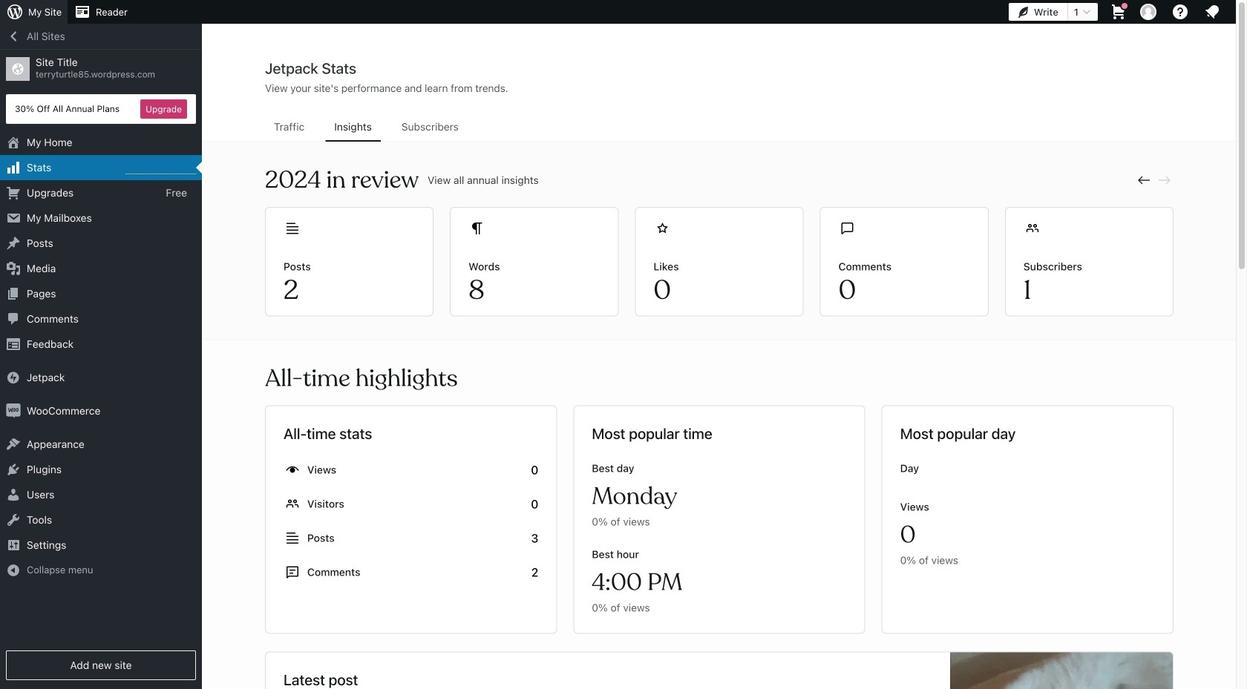 Task type: locate. For each thing, give the bounding box(es) containing it.
main content
[[203, 59, 1236, 690]]

img image
[[6, 370, 21, 385], [6, 404, 21, 419]]

1 vertical spatial img image
[[6, 404, 21, 419]]

menu
[[265, 114, 1174, 142]]

0 vertical spatial img image
[[6, 370, 21, 385]]



Task type: vqa. For each thing, say whether or not it's contained in the screenshot.
November 14, 2023 Last update: 10:44 AM (Updates every 30 minutes)
no



Task type: describe. For each thing, give the bounding box(es) containing it.
help image
[[1171, 3, 1189, 21]]

1 img image from the top
[[6, 370, 21, 385]]

highest hourly views 0 image
[[125, 165, 196, 174]]

2 img image from the top
[[6, 404, 21, 419]]

my profile image
[[1140, 4, 1156, 20]]

my shopping cart image
[[1110, 3, 1128, 21]]

thumbnail for a post titled "this one is ok " image
[[950, 653, 1173, 690]]

manage your notifications image
[[1203, 3, 1221, 21]]



